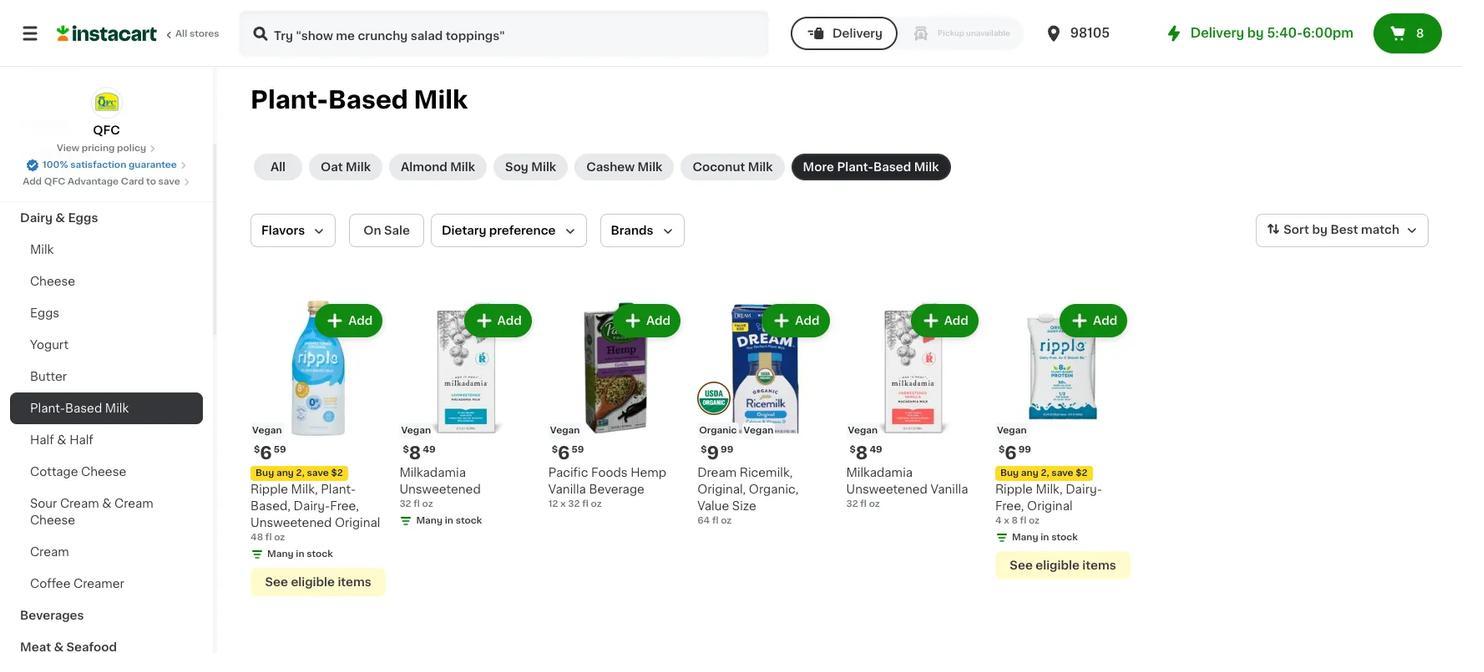 Task type: vqa. For each thing, say whether or not it's contained in the screenshot.
05
no



Task type: locate. For each thing, give the bounding box(es) containing it.
vegan up milkadamia unsweetened 32 fl oz
[[401, 426, 431, 435]]

1 vertical spatial eligible
[[291, 577, 335, 588]]

0 vertical spatial based
[[328, 88, 408, 112]]

2 milkadamia from the left
[[846, 467, 913, 479]]

2 free, from the left
[[995, 501, 1024, 512]]

0 horizontal spatial stock
[[307, 550, 333, 559]]

2 horizontal spatial 32
[[846, 500, 858, 509]]

x inside the ripple milk, dairy- free, original 4 x 8 fl oz
[[1004, 516, 1010, 526]]

5:40-
[[1267, 27, 1303, 39]]

& down cottage cheese link
[[102, 498, 111, 509]]

eligible down the ripple milk, dairy- free, original 4 x 8 fl oz at the bottom
[[1036, 560, 1080, 572]]

guarantee
[[129, 160, 177, 170]]

& inside sour cream & cream cheese
[[102, 498, 111, 509]]

ripple up based, at the left of page
[[251, 484, 288, 496]]

original inside the ripple milk, dairy- free, original 4 x 8 fl oz
[[1027, 501, 1073, 512]]

vegan right organic
[[744, 426, 774, 435]]

instacart logo image
[[57, 23, 157, 43]]

2, up ripple milk, plant- based, dairy-free, unsweetened original 48 fl oz
[[296, 469, 305, 478]]

1 buy any 2, save $2 from the left
[[256, 469, 343, 478]]

by
[[1248, 27, 1264, 39], [1312, 224, 1328, 236]]

2 $ 8 49 from the left
[[850, 445, 883, 462]]

by right sort
[[1312, 224, 1328, 236]]

1 buy from the left
[[256, 469, 274, 478]]

add qfc advantage card to save
[[23, 177, 180, 186]]

stock down the ripple milk, dairy- free, original 4 x 8 fl oz at the bottom
[[1052, 533, 1078, 542]]

milk inside more plant-based milk link
[[914, 161, 939, 173]]

1 horizontal spatial half
[[69, 434, 93, 446]]

0 horizontal spatial 2,
[[296, 469, 305, 478]]

2 horizontal spatial 6
[[1005, 445, 1017, 462]]

unsweetened inside milkadamia unsweetened vanilla 32 fl oz
[[846, 484, 928, 496]]

oz inside milkadamia unsweetened 32 fl oz
[[422, 500, 433, 509]]

plant-
[[251, 88, 328, 112], [837, 161, 874, 173], [30, 403, 65, 414], [321, 484, 356, 496]]

fl
[[414, 500, 420, 509], [582, 500, 589, 509], [860, 500, 867, 509], [712, 516, 719, 526], [1020, 516, 1027, 526], [265, 533, 272, 542]]

99 inside the $ 6 99
[[1019, 445, 1031, 455]]

see eligible items button for 8
[[995, 552, 1131, 580]]

1 horizontal spatial milk,
[[1036, 484, 1063, 496]]

milk, inside the ripple milk, dairy- free, original 4 x 8 fl oz
[[1036, 484, 1063, 496]]

sort
[[1284, 224, 1310, 236]]

milkadamia for 32
[[400, 467, 466, 479]]

0 horizontal spatial see eligible items button
[[251, 568, 386, 597]]

98105 button
[[1044, 10, 1144, 57]]

buy down the $ 6 99
[[1000, 469, 1019, 478]]

oz inside the ripple milk, dairy- free, original 4 x 8 fl oz
[[1029, 516, 1040, 526]]

0 horizontal spatial all
[[175, 29, 187, 38]]

0 horizontal spatial milk,
[[291, 484, 318, 496]]

1 vertical spatial &
[[57, 434, 66, 446]]

stock
[[456, 516, 482, 526], [1052, 533, 1078, 542], [307, 550, 333, 559]]

$ inside $ 9 99
[[701, 445, 707, 455]]

in down milkadamia unsweetened 32 fl oz
[[445, 516, 453, 526]]

2 49 from the left
[[870, 445, 883, 455]]

1 horizontal spatial see eligible items button
[[995, 552, 1131, 580]]

vegan for ripple milk, plant- based, dairy-free, unsweetened original
[[252, 426, 282, 435]]

buy any 2, save $2 up the ripple milk, dairy- free, original 4 x 8 fl oz at the bottom
[[1000, 469, 1088, 478]]

1 2, from the left
[[296, 469, 305, 478]]

vanilla inside milkadamia unsweetened vanilla 32 fl oz
[[931, 484, 968, 496]]

coffee creamer link
[[10, 568, 203, 600]]

0 horizontal spatial buy
[[256, 469, 274, 478]]

oz inside milkadamia unsweetened vanilla 32 fl oz
[[869, 500, 880, 509]]

$ 8 49 up milkadamia unsweetened vanilla 32 fl oz
[[850, 445, 883, 462]]

1 horizontal spatial save
[[307, 469, 329, 478]]

any
[[276, 469, 294, 478], [1021, 469, 1039, 478]]

49 up milkadamia unsweetened vanilla 32 fl oz
[[870, 445, 883, 455]]

see eligible items button down ripple milk, plant- based, dairy-free, unsweetened original 48 fl oz
[[251, 568, 386, 597]]

advantage
[[68, 177, 119, 186]]

1 vertical spatial many in stock
[[1012, 533, 1078, 542]]

1 horizontal spatial $ 6 59
[[552, 445, 584, 462]]

0 vertical spatial in
[[445, 516, 453, 526]]

stock down milkadamia unsweetened 32 fl oz
[[456, 516, 482, 526]]

see down based, at the left of page
[[265, 577, 288, 588]]

ripple inside ripple milk, plant- based, dairy-free, unsweetened original 48 fl oz
[[251, 484, 288, 496]]

dairy- inside ripple milk, plant- based, dairy-free, unsweetened original 48 fl oz
[[294, 501, 330, 512]]

card
[[121, 177, 144, 186]]

save right to
[[158, 177, 180, 186]]

oz inside ripple milk, plant- based, dairy-free, unsweetened original 48 fl oz
[[274, 533, 285, 542]]

lists link
[[10, 47, 203, 80]]

1 horizontal spatial eggs
[[68, 212, 98, 224]]

$ up milkadamia unsweetened 32 fl oz
[[403, 445, 409, 455]]

64
[[697, 516, 710, 526]]

all left "oat"
[[271, 161, 286, 173]]

vegan up milkadamia unsweetened vanilla 32 fl oz
[[848, 426, 878, 435]]

0 vertical spatial stock
[[456, 516, 482, 526]]

2 horizontal spatial unsweetened
[[846, 484, 928, 496]]

5 vegan from the left
[[848, 426, 878, 435]]

4 product group from the left
[[697, 301, 833, 528]]

see eligible items for original
[[265, 577, 372, 588]]

items
[[1083, 560, 1116, 572], [338, 577, 372, 588]]

buy any 2, save $2 for plant-
[[256, 469, 343, 478]]

2 horizontal spatial many
[[1012, 533, 1039, 542]]

milk inside coconut milk link
[[748, 161, 773, 173]]

4 add button from the left
[[764, 306, 828, 336]]

view pricing policy
[[57, 144, 146, 153]]

see eligible items down ripple milk, plant- based, dairy-free, unsweetened original 48 fl oz
[[265, 577, 372, 588]]

qfc down 100%
[[44, 177, 65, 186]]

99
[[721, 445, 734, 455], [1019, 445, 1031, 455]]

0 vertical spatial eggs
[[68, 212, 98, 224]]

0 horizontal spatial see eligible items
[[265, 577, 372, 588]]

0 horizontal spatial $ 6 59
[[254, 445, 286, 462]]

stock for oz
[[456, 516, 482, 526]]

buy any 2, save $2 up ripple milk, plant- based, dairy-free, unsweetened original 48 fl oz
[[256, 469, 343, 478]]

59
[[274, 445, 286, 455], [572, 445, 584, 455]]

0 horizontal spatial 59
[[274, 445, 286, 455]]

0 vertical spatial see
[[1010, 560, 1033, 572]]

foods
[[591, 467, 628, 479]]

eligible down ripple milk, plant- based, dairy-free, unsweetened original 48 fl oz
[[291, 577, 335, 588]]

2 32 from the left
[[568, 500, 580, 509]]

all left stores
[[175, 29, 187, 38]]

sale
[[384, 225, 410, 236]]

1 vertical spatial see eligible items
[[265, 577, 372, 588]]

milkadamia
[[400, 467, 466, 479], [846, 467, 913, 479]]

on
[[363, 225, 381, 236]]

$ down organic
[[701, 445, 707, 455]]

vegan up the $ 6 99
[[997, 426, 1027, 435]]

pacific foods hemp vanilla beverage 12 x 32 fl oz
[[549, 467, 667, 509]]

organic
[[699, 426, 737, 435]]

1 horizontal spatial qfc
[[93, 124, 120, 136]]

2 vertical spatial many
[[267, 550, 294, 559]]

cream up coffee
[[30, 546, 69, 558]]

1 vegan from the left
[[252, 426, 282, 435]]

items down ripple milk, plant- based, dairy-free, unsweetened original 48 fl oz
[[338, 577, 372, 588]]

by inside field
[[1312, 224, 1328, 236]]

oz inside the pacific foods hemp vanilla beverage 12 x 32 fl oz
[[591, 500, 602, 509]]

ripple inside the ripple milk, dairy- free, original 4 x 8 fl oz
[[995, 484, 1033, 496]]

coffee creamer
[[30, 578, 124, 590]]

buy up based, at the left of page
[[256, 469, 274, 478]]

2 $2 from the left
[[1076, 469, 1088, 478]]

see for x
[[1010, 560, 1033, 572]]

1 99 from the left
[[721, 445, 734, 455]]

1 $ from the left
[[254, 445, 260, 455]]

0 horizontal spatial 49
[[423, 445, 436, 455]]

1 horizontal spatial many
[[416, 516, 443, 526]]

99 for 9
[[721, 445, 734, 455]]

1 vertical spatial in
[[1041, 533, 1049, 542]]

milk link
[[10, 234, 203, 266]]

1 horizontal spatial in
[[445, 516, 453, 526]]

brands
[[611, 225, 654, 236]]

2 buy any 2, save $2 from the left
[[1000, 469, 1088, 478]]

1 32 from the left
[[400, 500, 411, 509]]

free,
[[330, 501, 359, 512], [995, 501, 1024, 512]]

match
[[1361, 224, 1400, 236]]

0 horizontal spatial items
[[338, 577, 372, 588]]

see eligible items button down the ripple milk, dairy- free, original 4 x 8 fl oz at the bottom
[[995, 552, 1131, 580]]

1 horizontal spatial many in stock
[[416, 516, 482, 526]]

many down based, at the left of page
[[267, 550, 294, 559]]

in down ripple milk, plant- based, dairy-free, unsweetened original 48 fl oz
[[296, 550, 305, 559]]

0 horizontal spatial eligible
[[291, 577, 335, 588]]

$ 6 59 for buy any 2, save $2
[[254, 445, 286, 462]]

1 horizontal spatial delivery
[[1191, 27, 1245, 39]]

many in stock down ripple milk, plant- based, dairy-free, unsweetened original 48 fl oz
[[267, 550, 333, 559]]

0 vertical spatial &
[[55, 212, 65, 224]]

2 add button from the left
[[466, 306, 530, 336]]

2 vegan from the left
[[401, 426, 431, 435]]

all for all stores
[[175, 29, 187, 38]]

6 up based, at the left of page
[[260, 445, 272, 462]]

eggs up the yogurt
[[30, 307, 59, 319]]

eligible
[[1036, 560, 1080, 572], [291, 577, 335, 588]]

2 $ from the left
[[403, 445, 409, 455]]

0 vertical spatial original
[[1027, 501, 1073, 512]]

x right 4
[[1004, 516, 1010, 526]]

qfc logo image
[[91, 87, 122, 119]]

butter link
[[10, 361, 203, 393]]

0 horizontal spatial delivery
[[833, 28, 883, 39]]

5 $ from the left
[[850, 445, 856, 455]]

1 horizontal spatial 2,
[[1041, 469, 1050, 478]]

6 for ripple milk, plant- based, dairy-free, unsweetened original
[[260, 445, 272, 462]]

0 horizontal spatial eggs
[[30, 307, 59, 319]]

0 horizontal spatial see
[[265, 577, 288, 588]]

0 horizontal spatial dairy-
[[294, 501, 330, 512]]

cheese up eggs 'link'
[[30, 276, 75, 287]]

0 horizontal spatial half
[[30, 434, 54, 446]]

recipes
[[20, 117, 69, 129]]

vegan up pacific
[[550, 426, 580, 435]]

1 horizontal spatial plant-based milk
[[251, 88, 468, 112]]

flavors
[[261, 225, 305, 236]]

1 vertical spatial qfc
[[44, 177, 65, 186]]

half up cottage cheese at the bottom of the page
[[69, 434, 93, 446]]

1 6 from the left
[[260, 445, 272, 462]]

cream
[[60, 498, 99, 509], [114, 498, 153, 509], [30, 546, 69, 558]]

2, up the ripple milk, dairy- free, original 4 x 8 fl oz at the bottom
[[1041, 469, 1050, 478]]

2 horizontal spatial in
[[1041, 533, 1049, 542]]

$ up milkadamia unsweetened vanilla 32 fl oz
[[850, 445, 856, 455]]

milk inside soy milk link
[[531, 161, 556, 173]]

x right the 12
[[560, 500, 566, 509]]

6 $ from the left
[[999, 445, 1005, 455]]

2 buy from the left
[[1000, 469, 1019, 478]]

3 add button from the left
[[615, 306, 679, 336]]

$ 6 59 up pacific
[[552, 445, 584, 462]]

$ up based, at the left of page
[[254, 445, 260, 455]]

2 milk, from the left
[[1036, 484, 1063, 496]]

$ up 4
[[999, 445, 1005, 455]]

0 vertical spatial see eligible items
[[1010, 560, 1116, 572]]

half
[[30, 434, 54, 446], [69, 434, 93, 446]]

oz inside dream ricemilk, original, organic, value size 64 fl oz
[[721, 516, 732, 526]]

1 horizontal spatial 49
[[870, 445, 883, 455]]

1 $ 8 49 from the left
[[403, 445, 436, 462]]

1 milk, from the left
[[291, 484, 318, 496]]

1 vertical spatial many
[[1012, 533, 1039, 542]]

vanilla
[[549, 484, 586, 496], [931, 484, 968, 496]]

product group
[[251, 301, 386, 597], [400, 301, 535, 531], [549, 301, 684, 511], [697, 301, 833, 528], [846, 301, 982, 511], [995, 301, 1131, 580]]

$2 for dairy-
[[1076, 469, 1088, 478]]

2 $ 6 59 from the left
[[552, 445, 584, 462]]

value
[[697, 501, 729, 512]]

1 horizontal spatial eligible
[[1036, 560, 1080, 572]]

0 horizontal spatial milkadamia
[[400, 467, 466, 479]]

qfc inside add qfc advantage card to save link
[[44, 177, 65, 186]]

plant-based milk up oat milk
[[251, 88, 468, 112]]

1 free, from the left
[[330, 501, 359, 512]]

1 vertical spatial plant-based milk
[[30, 403, 129, 414]]

1 vertical spatial by
[[1312, 224, 1328, 236]]

by for delivery
[[1248, 27, 1264, 39]]

free, up 4
[[995, 501, 1024, 512]]

0 horizontal spatial $ 8 49
[[403, 445, 436, 462]]

1 horizontal spatial any
[[1021, 469, 1039, 478]]

0 vertical spatial many in stock
[[416, 516, 482, 526]]

milk, for dairy-
[[1036, 484, 1063, 496]]

2 vertical spatial in
[[296, 550, 305, 559]]

0 horizontal spatial many in stock
[[267, 550, 333, 559]]

based
[[328, 88, 408, 112], [873, 161, 911, 173], [65, 403, 102, 414]]

0 horizontal spatial buy any 2, save $2
[[256, 469, 343, 478]]

milk inside almond milk link
[[450, 161, 475, 173]]

cheese down sour
[[30, 514, 75, 526]]

& up cottage on the left of page
[[57, 434, 66, 446]]

2 product group from the left
[[400, 301, 535, 531]]

& inside dairy & eggs link
[[55, 212, 65, 224]]

1 vertical spatial eggs
[[30, 307, 59, 319]]

$ for 5th product group
[[850, 445, 856, 455]]

$ for third product group from left
[[552, 445, 558, 455]]

by left 5:40-
[[1248, 27, 1264, 39]]

stock down ripple milk, plant- based, dairy-free, unsweetened original 48 fl oz
[[307, 550, 333, 559]]

pricing
[[82, 144, 115, 153]]

plant-based milk up "half & half"
[[30, 403, 129, 414]]

1 horizontal spatial x
[[1004, 516, 1010, 526]]

many down the ripple milk, dairy- free, original 4 x 8 fl oz at the bottom
[[1012, 533, 1039, 542]]

1 horizontal spatial by
[[1312, 224, 1328, 236]]

milk, inside ripple milk, plant- based, dairy-free, unsweetened original 48 fl oz
[[291, 484, 318, 496]]

ripple up 4
[[995, 484, 1033, 496]]

see down the ripple milk, dairy- free, original 4 x 8 fl oz at the bottom
[[1010, 560, 1033, 572]]

dairy- inside the ripple milk, dairy- free, original 4 x 8 fl oz
[[1066, 484, 1102, 496]]

produce link
[[10, 170, 203, 202]]

2 99 from the left
[[1019, 445, 1031, 455]]

0 horizontal spatial any
[[276, 469, 294, 478]]

3 vegan from the left
[[550, 426, 580, 435]]

99 right 9
[[721, 445, 734, 455]]

59 up based, at the left of page
[[274, 445, 286, 455]]

2 horizontal spatial stock
[[1052, 533, 1078, 542]]

brands button
[[600, 214, 684, 247]]

2 any from the left
[[1021, 469, 1039, 478]]

1 59 from the left
[[274, 445, 286, 455]]

1 any from the left
[[276, 469, 294, 478]]

pacific
[[549, 467, 588, 479]]

1 horizontal spatial milkadamia
[[846, 467, 913, 479]]

hemp
[[631, 467, 667, 479]]

0 horizontal spatial 32
[[400, 500, 411, 509]]

0 horizontal spatial 99
[[721, 445, 734, 455]]

items down the ripple milk, dairy- free, original 4 x 8 fl oz at the bottom
[[1083, 560, 1116, 572]]

milk inside cashew milk "link"
[[638, 161, 663, 173]]

$ 6 59 for pacific foods hemp vanilla beverage
[[552, 445, 584, 462]]

free, right based, at the left of page
[[330, 501, 359, 512]]

98105
[[1071, 27, 1110, 39]]

eggs down advantage
[[68, 212, 98, 224]]

$2 up the ripple milk, dairy- free, original 4 x 8 fl oz at the bottom
[[1076, 469, 1088, 478]]

see
[[1010, 560, 1033, 572], [265, 577, 288, 588]]

1 vertical spatial original
[[335, 517, 380, 529]]

lists
[[47, 58, 76, 69]]

2 2, from the left
[[1041, 469, 1050, 478]]

buy any 2, save $2 for dairy-
[[1000, 469, 1088, 478]]

59 up pacific
[[572, 445, 584, 455]]

2 horizontal spatial save
[[1052, 469, 1074, 478]]

1 horizontal spatial original
[[1027, 501, 1073, 512]]

1 horizontal spatial 32
[[568, 500, 580, 509]]

1 half from the left
[[30, 434, 54, 446]]

vegan up based, at the left of page
[[252, 426, 282, 435]]

3 $ from the left
[[552, 445, 558, 455]]

6 vegan from the left
[[997, 426, 1027, 435]]

$ 6 59 up based, at the left of page
[[254, 445, 286, 462]]

0 horizontal spatial free,
[[330, 501, 359, 512]]

$2
[[331, 469, 343, 478], [1076, 469, 1088, 478]]

1 49 from the left
[[423, 445, 436, 455]]

2 vanilla from the left
[[931, 484, 968, 496]]

$ for fifth product group from the right
[[403, 445, 409, 455]]

49 up milkadamia unsweetened 32 fl oz
[[423, 445, 436, 455]]

based up oat milk
[[328, 88, 408, 112]]

$ up pacific
[[552, 445, 558, 455]]

1 horizontal spatial 99
[[1019, 445, 1031, 455]]

delivery inside button
[[833, 28, 883, 39]]

1 ripple from the left
[[251, 484, 288, 496]]

2 vertical spatial many in stock
[[267, 550, 333, 559]]

stock for dairy-
[[307, 550, 333, 559]]

4 $ from the left
[[701, 445, 707, 455]]

1 $2 from the left
[[331, 469, 343, 478]]

milk, for plant-
[[291, 484, 318, 496]]

1 $ 6 59 from the left
[[254, 445, 286, 462]]

product group containing 9
[[697, 301, 833, 528]]

items for ripple milk, plant- based, dairy-free, unsweetened original
[[338, 577, 372, 588]]

&
[[55, 212, 65, 224], [57, 434, 66, 446], [102, 498, 111, 509]]

2 59 from the left
[[572, 445, 584, 455]]

milkadamia inside milkadamia unsweetened 32 fl oz
[[400, 467, 466, 479]]

any up based, at the left of page
[[276, 469, 294, 478]]

milk inside oat milk link
[[346, 161, 371, 173]]

based right more
[[873, 161, 911, 173]]

cheese
[[30, 276, 75, 287], [81, 466, 126, 478], [30, 514, 75, 526]]

delivery button
[[791, 17, 898, 50]]

99 up the ripple milk, dairy- free, original 4 x 8 fl oz at the bottom
[[1019, 445, 1031, 455]]

buy any 2, save $2
[[256, 469, 343, 478], [1000, 469, 1088, 478]]

5 add button from the left
[[913, 306, 977, 336]]

vanilla inside the pacific foods hemp vanilla beverage 12 x 32 fl oz
[[549, 484, 586, 496]]

half up cottage on the left of page
[[30, 434, 54, 446]]

0 vertical spatial items
[[1083, 560, 1116, 572]]

2 ripple from the left
[[995, 484, 1033, 496]]

2 vertical spatial based
[[65, 403, 102, 414]]

in down the ripple milk, dairy- free, original 4 x 8 fl oz at the bottom
[[1041, 533, 1049, 542]]

Search field
[[241, 12, 767, 55]]

eggs link
[[10, 297, 203, 329]]

$ 8 49 for milkadamia unsweetened
[[403, 445, 436, 462]]

save up the ripple milk, dairy- free, original 4 x 8 fl oz at the bottom
[[1052, 469, 1074, 478]]

original,
[[697, 484, 746, 496]]

0 horizontal spatial $2
[[331, 469, 343, 478]]

eligible for original
[[291, 577, 335, 588]]

many down milkadamia unsweetened 32 fl oz
[[416, 516, 443, 526]]

None search field
[[239, 10, 769, 57]]

1 horizontal spatial free,
[[995, 501, 1024, 512]]

1 vertical spatial x
[[1004, 516, 1010, 526]]

ripple for based,
[[251, 484, 288, 496]]

many in stock down milkadamia unsweetened 32 fl oz
[[416, 516, 482, 526]]

dietary preference button
[[431, 214, 587, 247]]

delivery by 5:40-6:00pm link
[[1164, 23, 1354, 43]]

1 horizontal spatial unsweetened
[[400, 484, 481, 496]]

see eligible items down the ripple milk, dairy- free, original 4 x 8 fl oz at the bottom
[[1010, 560, 1116, 572]]

original inside ripple milk, plant- based, dairy-free, unsweetened original 48 fl oz
[[335, 517, 380, 529]]

any down the $ 6 99
[[1021, 469, 1039, 478]]

1 horizontal spatial items
[[1083, 560, 1116, 572]]

1 horizontal spatial $ 8 49
[[850, 445, 883, 462]]

3 product group from the left
[[549, 301, 684, 511]]

save
[[158, 177, 180, 186], [307, 469, 329, 478], [1052, 469, 1074, 478]]

& right "dairy"
[[55, 212, 65, 224]]

1 vanilla from the left
[[549, 484, 586, 496]]

policy
[[117, 144, 146, 153]]

1 milkadamia from the left
[[400, 467, 466, 479]]

milkadamia for vanilla
[[846, 467, 913, 479]]

1 horizontal spatial vanilla
[[931, 484, 968, 496]]

0 horizontal spatial qfc
[[44, 177, 65, 186]]

$ inside the $ 6 99
[[999, 445, 1005, 455]]

size
[[732, 501, 757, 512]]

unsweetened for vanilla
[[846, 484, 928, 496]]

cottage cheese link
[[10, 456, 203, 488]]

qfc up "view pricing policy" link
[[93, 124, 120, 136]]

delivery for delivery
[[833, 28, 883, 39]]

dietary
[[442, 225, 486, 236]]

save up ripple milk, plant- based, dairy-free, unsweetened original 48 fl oz
[[307, 469, 329, 478]]

6 up pacific
[[558, 445, 570, 462]]

$2 up ripple milk, plant- based, dairy-free, unsweetened original 48 fl oz
[[331, 469, 343, 478]]

view
[[57, 144, 79, 153]]

0 horizontal spatial x
[[560, 500, 566, 509]]

2 horizontal spatial many in stock
[[1012, 533, 1078, 542]]

0 vertical spatial by
[[1248, 27, 1264, 39]]

all
[[175, 29, 187, 38], [271, 161, 286, 173]]

cashew
[[586, 161, 635, 173]]

fl inside milkadamia unsweetened vanilla 32 fl oz
[[860, 500, 867, 509]]

sort by
[[1284, 224, 1328, 236]]

many in stock down the ripple milk, dairy- free, original 4 x 8 fl oz at the bottom
[[1012, 533, 1078, 542]]

3 6 from the left
[[1005, 445, 1017, 462]]

yogurt
[[30, 339, 69, 351]]

see eligible items
[[1010, 560, 1116, 572], [265, 577, 372, 588]]

1 horizontal spatial 59
[[572, 445, 584, 455]]

1 product group from the left
[[251, 301, 386, 597]]

based,
[[251, 501, 291, 512]]

Best match Sort by field
[[1256, 214, 1429, 247]]

6 up the ripple milk, dairy- free, original 4 x 8 fl oz at the bottom
[[1005, 445, 1017, 462]]

many for original
[[1012, 533, 1039, 542]]

in
[[445, 516, 453, 526], [1041, 533, 1049, 542], [296, 550, 305, 559]]

$ 8 49 up milkadamia unsweetened 32 fl oz
[[403, 445, 436, 462]]

1 horizontal spatial buy
[[1000, 469, 1019, 478]]

see eligible items button for original
[[251, 568, 386, 597]]

based up "half & half"
[[65, 403, 102, 414]]

99 inside $ 9 99
[[721, 445, 734, 455]]

& inside half & half 'link'
[[57, 434, 66, 446]]

x inside the pacific foods hemp vanilla beverage 12 x 32 fl oz
[[560, 500, 566, 509]]

add button for dream ricemilk, original, organic, value size
[[764, 306, 828, 336]]

1 vertical spatial based
[[873, 161, 911, 173]]

3 32 from the left
[[846, 500, 858, 509]]

0 horizontal spatial ripple
[[251, 484, 288, 496]]

milkadamia inside milkadamia unsweetened vanilla 32 fl oz
[[846, 467, 913, 479]]

qfc
[[93, 124, 120, 136], [44, 177, 65, 186]]

cheese down half & half 'link'
[[81, 466, 126, 478]]

0 horizontal spatial 6
[[260, 445, 272, 462]]

0 horizontal spatial in
[[296, 550, 305, 559]]

0 horizontal spatial vanilla
[[549, 484, 586, 496]]

fl inside ripple milk, plant- based, dairy-free, unsweetened original 48 fl oz
[[265, 533, 272, 542]]

dairy & eggs link
[[10, 202, 203, 234]]



Task type: describe. For each thing, give the bounding box(es) containing it.
produce
[[20, 180, 71, 192]]

fl inside the pacific foods hemp vanilla beverage 12 x 32 fl oz
[[582, 500, 589, 509]]

ricemilk,
[[740, 467, 793, 479]]

oat milk
[[321, 161, 371, 173]]

in for dairy-
[[296, 550, 305, 559]]

fl inside milkadamia unsweetened 32 fl oz
[[414, 500, 420, 509]]

on sale
[[363, 225, 410, 236]]

soy milk link
[[494, 154, 568, 180]]

49 for milkadamia unsweetened
[[423, 445, 436, 455]]

coffee
[[30, 578, 71, 590]]

0 horizontal spatial based
[[65, 403, 102, 414]]

cottage
[[30, 466, 78, 478]]

100% satisfaction guarantee
[[43, 160, 177, 170]]

32 inside milkadamia unsweetened vanilla 32 fl oz
[[846, 500, 858, 509]]

on sale button
[[349, 214, 424, 247]]

& for half
[[57, 434, 66, 446]]

unsweetened inside ripple milk, plant- based, dairy-free, unsweetened original 48 fl oz
[[251, 517, 332, 529]]

many in stock for dairy-
[[267, 550, 333, 559]]

99 for 6
[[1019, 445, 1031, 455]]

8 inside button
[[1416, 28, 1424, 39]]

more plant-based milk link
[[791, 154, 951, 180]]

half & half
[[30, 434, 93, 446]]

ripple for free,
[[995, 484, 1033, 496]]

coconut milk link
[[681, 154, 785, 180]]

59 for pacific foods hemp vanilla beverage
[[572, 445, 584, 455]]

see eligible items for 8
[[1010, 560, 1116, 572]]

cream down cottage cheese at the bottom of the page
[[60, 498, 99, 509]]

dietary preference
[[442, 225, 556, 236]]

unsweetened for 32
[[400, 484, 481, 496]]

qfc link
[[91, 87, 122, 139]]

plant-based milk link
[[10, 393, 203, 424]]

beverage
[[589, 484, 645, 496]]

cheese inside sour cream & cream cheese
[[30, 514, 75, 526]]

100% satisfaction guarantee button
[[26, 155, 187, 172]]

fl inside the ripple milk, dairy- free, original 4 x 8 fl oz
[[1020, 516, 1027, 526]]

48
[[251, 533, 263, 542]]

add button for pacific foods hemp vanilla beverage
[[615, 306, 679, 336]]

all for all
[[271, 161, 286, 173]]

soy
[[505, 161, 529, 173]]

59 for buy any 2, save $2
[[274, 445, 286, 455]]

cream down cottage cheese link
[[114, 498, 153, 509]]

eggs inside 'link'
[[30, 307, 59, 319]]

12
[[549, 500, 558, 509]]

organic vegan
[[699, 426, 774, 435]]

many for oz
[[416, 516, 443, 526]]

buy for ripple milk, dairy- free, original
[[1000, 469, 1019, 478]]

1 add button from the left
[[317, 306, 381, 336]]

items for ripple milk, dairy- free, original
[[1083, 560, 1116, 572]]

all stores link
[[57, 10, 220, 57]]

buy for ripple milk, plant- based, dairy-free, unsweetened original
[[256, 469, 274, 478]]

in for oz
[[445, 516, 453, 526]]

add button for milkadamia unsweetened
[[466, 306, 530, 336]]

cashew milk link
[[575, 154, 674, 180]]

0 horizontal spatial save
[[158, 177, 180, 186]]

6 product group from the left
[[995, 301, 1131, 580]]

$ 9 99
[[701, 445, 734, 462]]

any for based,
[[276, 469, 294, 478]]

butter
[[30, 371, 67, 383]]

item badge image
[[697, 382, 731, 415]]

x for vanilla
[[560, 500, 566, 509]]

save for ripple milk, plant- based, dairy-free, unsweetened original
[[307, 469, 329, 478]]

49 for milkadamia unsweetened vanilla
[[870, 445, 883, 455]]

oat milk link
[[309, 154, 382, 180]]

fl inside dream ricemilk, original, organic, value size 64 fl oz
[[712, 516, 719, 526]]

0 vertical spatial plant-based milk
[[251, 88, 468, 112]]

oat
[[321, 161, 343, 173]]

stock for original
[[1052, 533, 1078, 542]]

beverages link
[[10, 600, 203, 631]]

to
[[146, 177, 156, 186]]

beverages
[[20, 610, 84, 621]]

save for ripple milk, dairy- free, original
[[1052, 469, 1074, 478]]

free, inside the ripple milk, dairy- free, original 4 x 8 fl oz
[[995, 501, 1024, 512]]

almond
[[401, 161, 447, 173]]

sour cream & cream cheese
[[30, 498, 153, 526]]

plant- inside ripple milk, plant- based, dairy-free, unsweetened original 48 fl oz
[[321, 484, 356, 496]]

& for dairy
[[55, 212, 65, 224]]

best
[[1331, 224, 1358, 236]]

vegan for pacific foods hemp vanilla beverage
[[550, 426, 580, 435]]

more
[[803, 161, 834, 173]]

1 vertical spatial cheese
[[81, 466, 126, 478]]

$ 8 49 for milkadamia unsweetened vanilla
[[850, 445, 883, 462]]

see for unsweetened
[[265, 577, 288, 588]]

2 6 from the left
[[558, 445, 570, 462]]

free, inside ripple milk, plant- based, dairy-free, unsweetened original 48 fl oz
[[330, 501, 359, 512]]

thanksgiving link
[[10, 139, 203, 170]]

milkadamia unsweetened 32 fl oz
[[400, 467, 481, 509]]

dairy
[[20, 212, 53, 224]]

32 inside milkadamia unsweetened 32 fl oz
[[400, 500, 411, 509]]

4
[[995, 516, 1002, 526]]

vegan for milkadamia unsweetened
[[401, 426, 431, 435]]

ripple milk, plant- based, dairy-free, unsweetened original 48 fl oz
[[251, 484, 380, 542]]

5 product group from the left
[[846, 301, 982, 511]]

cashew milk
[[586, 161, 663, 173]]

milk inside 'plant-based milk' link
[[105, 403, 129, 414]]

ripple milk, dairy- free, original 4 x 8 fl oz
[[995, 484, 1102, 526]]

2 horizontal spatial based
[[873, 161, 911, 173]]

coconut milk
[[693, 161, 773, 173]]

almond milk link
[[389, 154, 487, 180]]

yogurt link
[[10, 329, 203, 361]]

6 for ripple milk, dairy- free, original
[[1005, 445, 1017, 462]]

$ 6 99
[[999, 445, 1031, 462]]

delivery by 5:40-6:00pm
[[1191, 27, 1354, 39]]

organic,
[[749, 484, 799, 496]]

8 inside the ripple milk, dairy- free, original 4 x 8 fl oz
[[1012, 516, 1018, 526]]

0 horizontal spatial plant-based milk
[[30, 403, 129, 414]]

almond milk
[[401, 161, 475, 173]]

service type group
[[791, 17, 1024, 50]]

many for dairy-
[[267, 550, 294, 559]]

$ for product group containing 9
[[701, 445, 707, 455]]

all link
[[254, 154, 302, 180]]

recipes link
[[10, 107, 203, 139]]

eligible for 8
[[1036, 560, 1080, 572]]

add qfc advantage card to save link
[[23, 175, 190, 189]]

best match
[[1331, 224, 1400, 236]]

cream link
[[10, 536, 203, 568]]

any for free,
[[1021, 469, 1039, 478]]

many in stock for oz
[[416, 516, 482, 526]]

satisfaction
[[70, 160, 126, 170]]

many in stock for original
[[1012, 533, 1078, 542]]

creamer
[[74, 578, 124, 590]]

qfc inside qfc link
[[93, 124, 120, 136]]

sour cream & cream cheese link
[[10, 488, 203, 536]]

2, for plant-
[[296, 469, 305, 478]]

preference
[[489, 225, 556, 236]]

$2 for plant-
[[331, 469, 343, 478]]

2 half from the left
[[69, 434, 93, 446]]

100%
[[43, 160, 68, 170]]

6 add button from the left
[[1062, 306, 1126, 336]]

by for sort
[[1312, 224, 1328, 236]]

0 vertical spatial cheese
[[30, 276, 75, 287]]

view pricing policy link
[[57, 142, 156, 155]]

delivery for delivery by 5:40-6:00pm
[[1191, 27, 1245, 39]]

4 vegan from the left
[[744, 426, 774, 435]]

2, for dairy-
[[1041, 469, 1050, 478]]

6:00pm
[[1303, 27, 1354, 39]]

thanksgiving
[[20, 149, 100, 160]]

dairy & eggs
[[20, 212, 98, 224]]

milkadamia unsweetened vanilla 32 fl oz
[[846, 467, 968, 509]]

stores
[[190, 29, 219, 38]]

32 inside the pacific foods hemp vanilla beverage 12 x 32 fl oz
[[568, 500, 580, 509]]

add button for milkadamia unsweetened vanilla
[[913, 306, 977, 336]]

more plant-based milk
[[803, 161, 939, 173]]

sour
[[30, 498, 57, 509]]

flavors button
[[251, 214, 336, 247]]

x for free,
[[1004, 516, 1010, 526]]

half & half link
[[10, 424, 203, 456]]

dream
[[697, 467, 737, 479]]

vegan for ripple milk, dairy- free, original
[[997, 426, 1027, 435]]

vegan for milkadamia unsweetened vanilla
[[848, 426, 878, 435]]

in for original
[[1041, 533, 1049, 542]]



